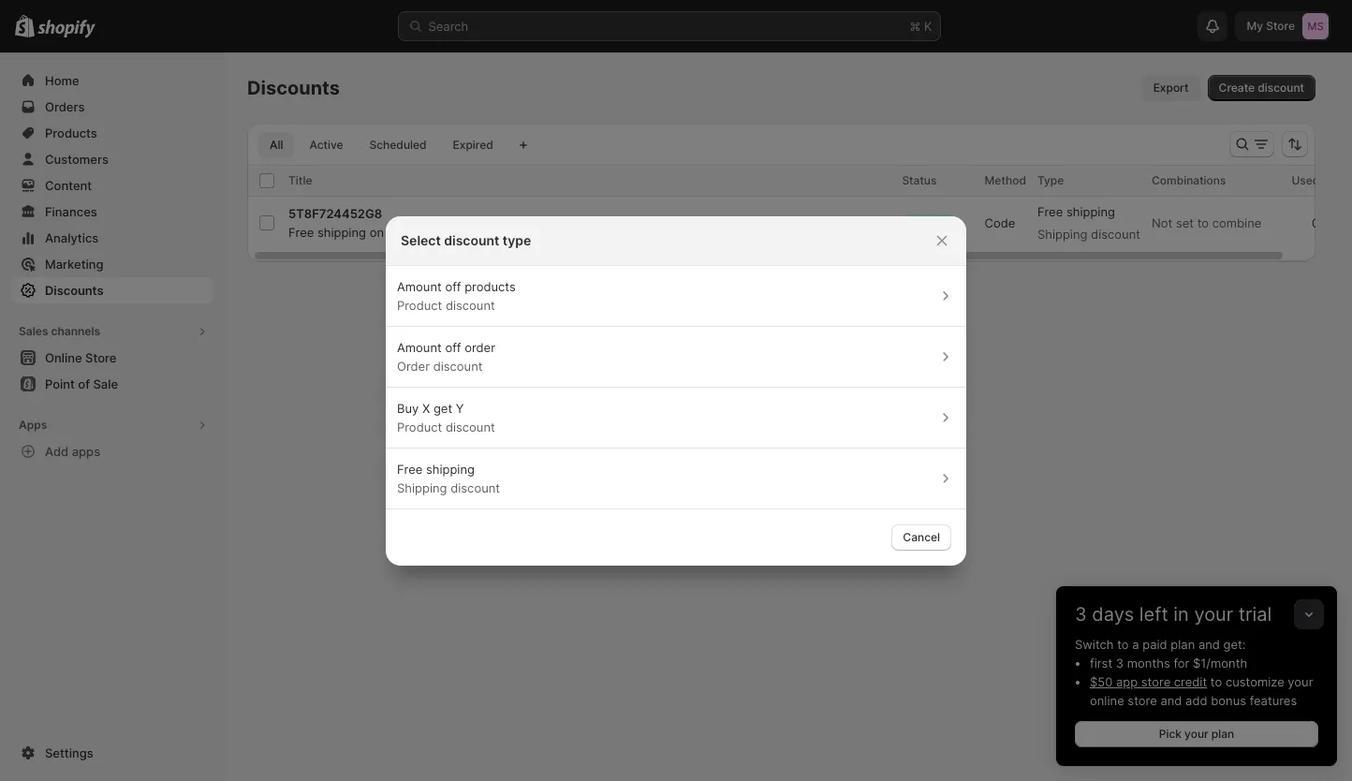 Task type: describe. For each thing, give the bounding box(es) containing it.
cancel
[[903, 530, 941, 544]]

$50 app store credit
[[1090, 674, 1208, 689]]

type
[[1038, 173, 1064, 187]]

a
[[1133, 637, 1140, 652]]

to inside 'to customize your online store and add bonus features'
[[1211, 674, 1223, 689]]

2 • from the left
[[640, 225, 646, 240]]

1 vertical spatial 3
[[1116, 656, 1124, 671]]

amount off products product discount
[[397, 279, 516, 312]]

2 horizontal spatial shipping
[[1067, 204, 1116, 219]]

shipping inside select discount type dialog
[[397, 480, 447, 495]]

first 3 months for $1/month
[[1090, 656, 1248, 671]]

active
[[309, 138, 343, 152]]

products inside amount off products product discount
[[465, 279, 516, 294]]

plan inside 'link'
[[1212, 727, 1235, 741]]

not
[[1152, 215, 1173, 230]]

x
[[422, 400, 430, 415]]

credit
[[1175, 674, 1208, 689]]

and for plan
[[1199, 637, 1221, 652]]

add
[[1186, 693, 1208, 708]]

amount off order order discount
[[397, 340, 496, 373]]

left
[[1140, 603, 1169, 626]]

one
[[764, 225, 787, 240]]

free inside select discount type dialog
[[397, 461, 423, 476]]

0 vertical spatial plan
[[1171, 637, 1196, 652]]

scheduled
[[370, 138, 427, 152]]

months
[[1128, 656, 1171, 671]]

home link
[[11, 67, 214, 94]]

search
[[429, 19, 469, 34]]

app
[[1117, 674, 1138, 689]]

set
[[1176, 215, 1194, 230]]

customer
[[837, 225, 891, 240]]

used button
[[1292, 171, 1339, 190]]

shopify image
[[38, 19, 96, 38]]

discount inside button
[[1258, 81, 1305, 95]]

sales channels
[[19, 324, 100, 338]]

and for store
[[1161, 693, 1183, 708]]

order
[[465, 340, 496, 355]]

product inside amount off products product discount
[[397, 297, 442, 312]]

trial
[[1239, 603, 1272, 626]]

used
[[1292, 173, 1320, 187]]

3 days left in your trial element
[[1057, 635, 1338, 766]]

cancel button
[[892, 524, 952, 550]]

states
[[713, 225, 750, 240]]

for
[[1174, 656, 1190, 671]]

first
[[1090, 656, 1113, 671]]

select discount type dialog
[[0, 216, 1353, 565]]

$1/month
[[1193, 656, 1248, 671]]

off for order
[[445, 340, 461, 355]]

type
[[503, 232, 531, 248]]

not set to combine
[[1152, 215, 1262, 230]]

get:
[[1224, 637, 1246, 652]]

apps button
[[11, 412, 214, 438]]

sales
[[19, 324, 48, 338]]

5t8f724452g8 free shipping on all products • minimum purchase of $20.00 • for united states • one use per customer
[[289, 206, 891, 240]]

$50
[[1090, 674, 1113, 689]]

2 horizontal spatial free
[[1038, 204, 1063, 219]]

on
[[370, 225, 384, 240]]

scheduled link
[[358, 132, 438, 158]]

status
[[902, 173, 937, 187]]

discount down buy x get y product discount
[[451, 480, 500, 495]]

product inside buy x get y product discount
[[397, 419, 442, 434]]

get
[[434, 400, 453, 415]]

pick
[[1160, 727, 1182, 741]]

settings link
[[11, 740, 214, 766]]

create
[[1219, 81, 1255, 95]]

0 horizontal spatial discounts
[[45, 283, 103, 298]]

switch to a paid plan and get:
[[1075, 637, 1246, 652]]

combine
[[1213, 215, 1262, 230]]

add apps
[[45, 444, 100, 459]]

switch
[[1075, 637, 1114, 652]]

all
[[270, 138, 283, 152]]

1 horizontal spatial to
[[1198, 215, 1209, 230]]

0 vertical spatial shipping
[[1038, 227, 1088, 242]]

combinations
[[1152, 173, 1227, 187]]

$50 app store credit link
[[1090, 674, 1208, 689]]

paid
[[1143, 637, 1168, 652]]

⌘
[[910, 19, 921, 34]]



Task type: locate. For each thing, give the bounding box(es) containing it.
0 horizontal spatial shipping
[[397, 480, 447, 495]]

plan
[[1171, 637, 1196, 652], [1212, 727, 1235, 741]]

1 horizontal spatial •
[[640, 225, 646, 240]]

product
[[397, 297, 442, 312], [397, 419, 442, 434]]

0 horizontal spatial free shipping shipping discount
[[397, 461, 500, 495]]

your inside 'link'
[[1185, 727, 1209, 741]]

off inside amount off products product discount
[[445, 279, 461, 294]]

1 • from the left
[[458, 225, 465, 240]]

2 horizontal spatial •
[[754, 225, 760, 240]]

0 vertical spatial store
[[1142, 674, 1171, 689]]

free shipping shipping discount
[[1038, 204, 1141, 242], [397, 461, 500, 495]]

1 vertical spatial products
[[465, 279, 516, 294]]

expired
[[453, 138, 493, 152]]

title
[[289, 173, 312, 187]]

0 vertical spatial free shipping shipping discount
[[1038, 204, 1141, 242]]

0 vertical spatial discounts
[[247, 77, 340, 99]]

for
[[650, 225, 668, 240]]

to customize your online store and add bonus features
[[1090, 674, 1314, 708]]

discount left type
[[444, 232, 500, 248]]

products inside 5t8f724452g8 free shipping on all products • minimum purchase of $20.00 • for united states • one use per customer
[[404, 225, 455, 240]]

free shipping shipping discount down type
[[1038, 204, 1141, 242]]

1 vertical spatial free shipping shipping discount
[[397, 461, 500, 495]]

free
[[1038, 204, 1063, 219], [289, 225, 314, 240], [397, 461, 423, 476]]

1 off from the top
[[445, 279, 461, 294]]

buy x get y product discount
[[397, 400, 495, 434]]

free shipping shipping discount down buy x get y product discount
[[397, 461, 500, 495]]

0 horizontal spatial plan
[[1171, 637, 1196, 652]]

discount inside amount off products product discount
[[446, 297, 495, 312]]

channels
[[51, 324, 100, 338]]

2 vertical spatial to
[[1211, 674, 1223, 689]]

to
[[1198, 215, 1209, 230], [1118, 637, 1129, 652], [1211, 674, 1223, 689]]

use
[[791, 225, 811, 240]]

create discount
[[1219, 81, 1305, 95]]

free down buy
[[397, 461, 423, 476]]

1 horizontal spatial products
[[465, 279, 516, 294]]

apps
[[72, 444, 100, 459]]

purchase
[[524, 225, 577, 240]]

tab list containing all
[[255, 131, 508, 158]]

2 product from the top
[[397, 419, 442, 434]]

settings
[[45, 746, 93, 761]]

1 vertical spatial discounts
[[45, 283, 103, 298]]

sales channels button
[[11, 319, 214, 345]]

3 days left in your trial
[[1075, 603, 1272, 626]]

3
[[1075, 603, 1087, 626], [1116, 656, 1124, 671]]

0 horizontal spatial to
[[1118, 637, 1129, 652]]

add apps button
[[11, 438, 214, 465]]

of
[[580, 225, 592, 240]]

pick your plan
[[1160, 727, 1235, 741]]

and up $1/month on the right of page
[[1199, 637, 1221, 652]]

and left add on the right
[[1161, 693, 1183, 708]]

expired link
[[442, 132, 505, 158]]

amount inside amount off products product discount
[[397, 279, 442, 294]]

export button
[[1143, 75, 1201, 101]]

1 vertical spatial product
[[397, 419, 442, 434]]

plan up for on the bottom right
[[1171, 637, 1196, 652]]

store inside 'to customize your online store and add bonus features'
[[1128, 693, 1158, 708]]

your inside dropdown button
[[1195, 603, 1234, 626]]

discounts up all
[[247, 77, 340, 99]]

store
[[1142, 674, 1171, 689], [1128, 693, 1158, 708]]

product up amount off order order discount
[[397, 297, 442, 312]]

discounts up channels
[[45, 283, 103, 298]]

discount down y
[[446, 419, 495, 434]]

1 vertical spatial and
[[1161, 693, 1183, 708]]

products
[[404, 225, 455, 240], [465, 279, 516, 294]]

free down type
[[1038, 204, 1063, 219]]

•
[[458, 225, 465, 240], [640, 225, 646, 240], [754, 225, 760, 240]]

plan down the bonus at bottom right
[[1212, 727, 1235, 741]]

shipping down type
[[1038, 227, 1088, 242]]

1 horizontal spatial shipping
[[426, 461, 475, 476]]

home
[[45, 73, 79, 88]]

• left minimum
[[458, 225, 465, 240]]

1 vertical spatial store
[[1128, 693, 1158, 708]]

off
[[445, 279, 461, 294], [445, 340, 461, 355]]

export
[[1154, 81, 1189, 95]]

free shipping shipping discount inside select discount type dialog
[[397, 461, 500, 495]]

0 vertical spatial off
[[445, 279, 461, 294]]

y
[[456, 400, 464, 415]]

0 horizontal spatial •
[[458, 225, 465, 240]]

2 amount from the top
[[397, 340, 442, 355]]

discount right create
[[1258, 81, 1305, 95]]

amount inside amount off order order discount
[[397, 340, 442, 355]]

1 vertical spatial off
[[445, 340, 461, 355]]

discount down order
[[433, 358, 483, 373]]

all
[[388, 225, 400, 240]]

discount inside buy x get y product discount
[[446, 419, 495, 434]]

1 product from the top
[[397, 297, 442, 312]]

off inside amount off order order discount
[[445, 340, 461, 355]]

0 vertical spatial 3
[[1075, 603, 1087, 626]]

your right in
[[1195, 603, 1234, 626]]

shipping down buy x get y product discount
[[426, 461, 475, 476]]

5t8f724452g8
[[289, 206, 382, 221]]

your inside 'to customize your online store and add bonus features'
[[1288, 674, 1314, 689]]

1 vertical spatial shipping
[[318, 225, 366, 240]]

0 horizontal spatial and
[[1161, 693, 1183, 708]]

2 off from the top
[[445, 340, 461, 355]]

1 vertical spatial your
[[1288, 674, 1314, 689]]

1 vertical spatial shipping
[[397, 480, 447, 495]]

all button
[[259, 132, 294, 158]]

amount for order
[[397, 340, 442, 355]]

0 vertical spatial your
[[1195, 603, 1234, 626]]

$20.00
[[595, 225, 636, 240]]

discounts link
[[11, 277, 214, 304]]

days
[[1093, 603, 1135, 626]]

1 vertical spatial plan
[[1212, 727, 1235, 741]]

2 vertical spatial shipping
[[426, 461, 475, 476]]

amount
[[397, 279, 442, 294], [397, 340, 442, 355]]

bonus
[[1211, 693, 1247, 708]]

1 vertical spatial amount
[[397, 340, 442, 355]]

amount for product
[[397, 279, 442, 294]]

2 vertical spatial your
[[1185, 727, 1209, 741]]

off for products
[[445, 279, 461, 294]]

shipping inside 5t8f724452g8 free shipping on all products • minimum purchase of $20.00 • for united states • one use per customer
[[318, 225, 366, 240]]

0 horizontal spatial free
[[289, 225, 314, 240]]

3 days left in your trial button
[[1057, 586, 1338, 626]]

1 horizontal spatial and
[[1199, 637, 1221, 652]]

add
[[45, 444, 69, 459]]

discount left not
[[1091, 227, 1141, 242]]

to left a
[[1118, 637, 1129, 652]]

your
[[1195, 603, 1234, 626], [1288, 674, 1314, 689], [1185, 727, 1209, 741]]

free inside 5t8f724452g8 free shipping on all products • minimum purchase of $20.00 • for united states • one use per customer
[[289, 225, 314, 240]]

1 horizontal spatial discounts
[[247, 77, 340, 99]]

1 horizontal spatial 3
[[1116, 656, 1124, 671]]

active link
[[298, 132, 355, 158]]

united
[[672, 225, 710, 240]]

1 amount from the top
[[397, 279, 442, 294]]

discount
[[1258, 81, 1305, 95], [1091, 227, 1141, 242], [444, 232, 500, 248], [446, 297, 495, 312], [433, 358, 483, 373], [446, 419, 495, 434], [451, 480, 500, 495]]

discounts
[[247, 77, 340, 99], [45, 283, 103, 298]]

features
[[1250, 693, 1298, 708]]

store down months
[[1142, 674, 1171, 689]]

to down $1/month on the right of page
[[1211, 674, 1223, 689]]

amount up order
[[397, 340, 442, 355]]

your up features
[[1288, 674, 1314, 689]]

discount inside amount off order order discount
[[433, 358, 483, 373]]

k
[[925, 19, 933, 34]]

3 inside dropdown button
[[1075, 603, 1087, 626]]

code
[[985, 215, 1016, 230]]

2 vertical spatial free
[[397, 461, 423, 476]]

tab list
[[255, 131, 508, 158]]

to right set
[[1198, 215, 1209, 230]]

discount up order
[[446, 297, 495, 312]]

products down "select discount type"
[[465, 279, 516, 294]]

0 vertical spatial free
[[1038, 204, 1063, 219]]

3 • from the left
[[754, 225, 760, 240]]

1 vertical spatial free
[[289, 225, 314, 240]]

off left order
[[445, 340, 461, 355]]

store down $50 app store credit link
[[1128, 693, 1158, 708]]

2 horizontal spatial to
[[1211, 674, 1223, 689]]

1 horizontal spatial plan
[[1212, 727, 1235, 741]]

0 vertical spatial product
[[397, 297, 442, 312]]

in
[[1174, 603, 1190, 626]]

0 horizontal spatial products
[[404, 225, 455, 240]]

1 horizontal spatial free
[[397, 461, 423, 476]]

off down "select discount type"
[[445, 279, 461, 294]]

online
[[1090, 693, 1125, 708]]

select discount type
[[401, 232, 531, 248]]

pick your plan link
[[1075, 721, 1319, 748]]

0 vertical spatial products
[[404, 225, 455, 240]]

amount down select
[[397, 279, 442, 294]]

per
[[815, 225, 834, 240]]

products right all
[[404, 225, 455, 240]]

3 left days
[[1075, 603, 1087, 626]]

and
[[1199, 637, 1221, 652], [1161, 693, 1183, 708]]

method
[[985, 173, 1027, 187]]

product down x
[[397, 419, 442, 434]]

1 horizontal spatial free shipping shipping discount
[[1038, 204, 1141, 242]]

0
[[1312, 215, 1320, 230]]

3 right first
[[1116, 656, 1124, 671]]

• left one
[[754, 225, 760, 240]]

0 vertical spatial and
[[1199, 637, 1221, 652]]

your right the pick
[[1185, 727, 1209, 741]]

buy
[[397, 400, 419, 415]]

and inside 'to customize your online store and add bonus features'
[[1161, 693, 1183, 708]]

select
[[401, 232, 441, 248]]

1 vertical spatial to
[[1118, 637, 1129, 652]]

title button
[[289, 171, 331, 190]]

shipping down 5t8f724452g8
[[318, 225, 366, 240]]

create discount button
[[1208, 75, 1316, 101]]

minimum
[[468, 225, 520, 240]]

shipping
[[1038, 227, 1088, 242], [397, 480, 447, 495]]

0 vertical spatial amount
[[397, 279, 442, 294]]

0 horizontal spatial 3
[[1075, 603, 1087, 626]]

shipping left not
[[1067, 204, 1116, 219]]

free down 5t8f724452g8
[[289, 225, 314, 240]]

shipping inside select discount type dialog
[[426, 461, 475, 476]]

1 horizontal spatial shipping
[[1038, 227, 1088, 242]]

apps
[[19, 418, 47, 432]]

customize
[[1226, 674, 1285, 689]]

0 vertical spatial to
[[1198, 215, 1209, 230]]

⌘ k
[[910, 19, 933, 34]]

• left for
[[640, 225, 646, 240]]

0 vertical spatial shipping
[[1067, 204, 1116, 219]]

0 horizontal spatial shipping
[[318, 225, 366, 240]]

shipping down buy x get y product discount
[[397, 480, 447, 495]]



Task type: vqa. For each thing, say whether or not it's contained in the screenshot.
the middle the your
yes



